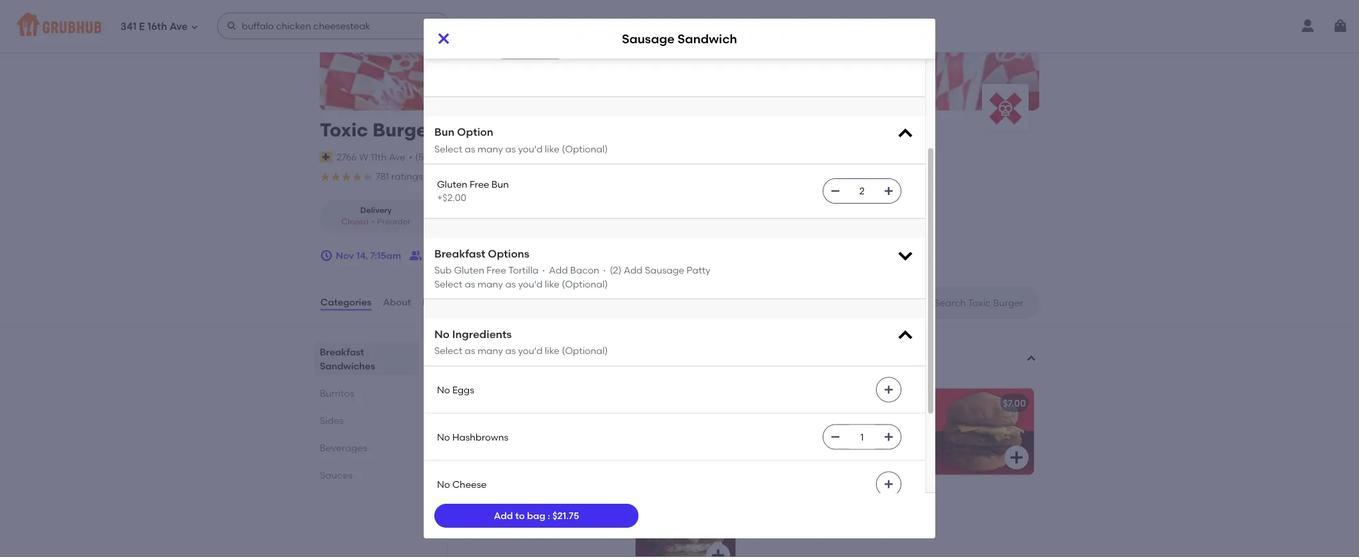 Task type: locate. For each thing, give the bounding box(es) containing it.
croissant bun, hash brown patty, egg, american cheese
[[456, 515, 605, 540]]

select inside the no ingredients select as many as you'd like (optional)
[[435, 346, 463, 357]]

2 vertical spatial input item quantity number field
[[848, 426, 877, 450]]

1 vertical spatial sandwich
[[522, 496, 567, 507]]

0 horizontal spatial ∙
[[541, 265, 547, 276]]

sauces tab
[[320, 469, 413, 483]]

1 vertical spatial many
[[478, 278, 503, 290]]

sandwiches
[[518, 343, 602, 360], [320, 361, 375, 372]]

0 horizontal spatial bun
[[435, 126, 455, 139]]

cheese
[[583, 430, 618, 442], [882, 430, 916, 442], [453, 479, 487, 490], [485, 496, 520, 507], [525, 528, 559, 540]]

many inside bun option select as many as you'd like (optional)
[[478, 143, 503, 155]]

free down 4345
[[470, 179, 490, 190]]

2 vertical spatial like
[[545, 346, 560, 357]]

you'd inside bun option select as many as you'd like (optional)
[[518, 143, 543, 155]]

16th
[[147, 21, 167, 33]]

0 vertical spatial many
[[478, 143, 503, 155]]

american down smoked
[[835, 430, 880, 442]]

select inside bun option select as many as you'd like (optional)
[[435, 143, 463, 155]]

about button
[[382, 279, 412, 327]]

bacon
[[570, 265, 600, 276]]

0 vertical spatial sandwiches
[[518, 343, 602, 360]]

egg, inside croissant bun, smoked bacon, hash brown patty, egg, american cheese
[[813, 430, 833, 442]]

add left to
[[494, 511, 513, 522]]

ingredients
[[452, 328, 512, 341]]

1 ∙ from the left
[[541, 265, 547, 276]]

egg,
[[515, 430, 535, 442], [813, 430, 833, 442], [456, 528, 476, 540]]

add right )
[[624, 265, 643, 276]]

hash right sausage,
[[567, 417, 591, 428]]

good food
[[454, 172, 495, 182]]

ave right 16th
[[170, 21, 188, 33]]

ratings
[[391, 171, 423, 182]]

0 vertical spatial ave
[[170, 21, 188, 33]]

no for hashbrowns
[[437, 432, 450, 443]]

0 horizontal spatial •
[[371, 217, 375, 227]]

no left hashbrowns
[[437, 432, 450, 443]]

bun, inside "croissant bun, hash brown patty, egg, american cheese"
[[501, 515, 521, 526]]

gluten inside gluten free bun +$2.00
[[437, 179, 468, 190]]

ave right 11th
[[389, 151, 406, 163]]

2766
[[337, 151, 357, 163]]

add left bacon
[[549, 265, 568, 276]]

1 vertical spatial sandwiches
[[320, 361, 375, 372]]

341
[[121, 21, 137, 33]]

start
[[425, 250, 448, 262]]

no for ingredients
[[435, 328, 450, 341]]

hash right bacon,
[[895, 417, 918, 428]]

0 vertical spatial input item quantity number field
[[516, 34, 545, 58]]

egg & cheese sandwich image
[[636, 487, 736, 558]]

(optional) inside bun option select as many as you'd like (optional)
[[562, 143, 608, 155]]

croissant inside croissant bun, sausage, hash brown patty, egg, american cheese
[[456, 417, 499, 428]]

many
[[478, 143, 503, 155], [478, 278, 503, 290], [478, 346, 503, 357]]

&
[[476, 496, 483, 507]]

croissant inside croissant bun, smoked bacon, hash brown patty, egg, american cheese
[[755, 417, 798, 428]]

svg image
[[1333, 18, 1349, 34], [426, 21, 437, 31], [436, 31, 452, 47], [552, 41, 563, 52], [897, 125, 915, 143], [897, 246, 915, 265], [320, 249, 333, 263]]

breakfast inside breakfast sandwiches
[[320, 347, 364, 358]]

1 (optional) from the top
[[562, 143, 608, 155]]

select for no
[[435, 346, 463, 357]]

90
[[431, 171, 442, 182]]

american down to
[[478, 528, 523, 540]]

1 vertical spatial sausage
[[645, 265, 685, 276]]

bun, left smoked
[[800, 417, 820, 428]]

(optional) for no ingredients
[[562, 346, 608, 357]]

breakfast for breakfast sandwiches
[[320, 347, 364, 358]]

1 vertical spatial •
[[371, 217, 375, 227]]

2 horizontal spatial egg,
[[813, 430, 833, 442]]

gluten free bun +$2.00
[[437, 179, 509, 204]]

2 horizontal spatial patty,
[[785, 430, 811, 442]]

11th
[[371, 151, 387, 163]]

croissant inside "croissant bun, hash brown patty, egg, american cheese"
[[456, 515, 499, 526]]

ave for 2766 w 11th ave
[[389, 151, 406, 163]]

2 horizontal spatial add
[[624, 265, 643, 276]]

free
[[470, 179, 490, 190], [487, 265, 507, 276]]

1 horizontal spatial sandwich
[[678, 31, 738, 46]]

2 (optional) from the top
[[562, 278, 608, 290]]

good
[[454, 172, 476, 182]]

0 vertical spatial select
[[435, 143, 463, 155]]

bun, inside croissant bun, sausage, hash brown patty, egg, american cheese
[[501, 417, 521, 428]]

many for ingredients
[[478, 346, 503, 357]]

american
[[537, 430, 581, 442], [835, 430, 880, 442], [478, 528, 523, 540]]

no ingredients select as many as you'd like (optional)
[[435, 328, 608, 357]]

3 you'd from the top
[[518, 346, 543, 357]]

delivery closed • preorder
[[342, 206, 411, 227]]

1 vertical spatial (optional)
[[562, 278, 608, 290]]

2.3 mi
[[481, 217, 504, 227]]

2 vertical spatial you'd
[[518, 346, 543, 357]]

2 like from the top
[[545, 278, 560, 290]]

tortilla
[[509, 265, 539, 276]]

•
[[409, 151, 413, 163], [371, 217, 375, 227]]

sandwich
[[678, 31, 738, 46], [522, 496, 567, 507]]

bun option select as many as you'd like (optional)
[[435, 126, 608, 155]]

sides tab
[[320, 414, 413, 428]]

3 (optional) from the top
[[562, 346, 608, 357]]

1 like from the top
[[545, 143, 560, 155]]

svg image inside nov 14, 7:15am button
[[320, 249, 333, 263]]

like inside breakfast options sub gluten free tortilla ∙ add bacon ∙ ( 2 ) add sausage patty select as many as you'd like (optional)
[[545, 278, 560, 290]]

(541)
[[415, 151, 436, 163]]

breakfast inside "breakfast sandwiches new!"
[[445, 343, 514, 360]]

0 vertical spatial (optional)
[[562, 143, 608, 155]]

1 horizontal spatial american
[[537, 430, 581, 442]]

many inside breakfast options sub gluten free tortilla ∙ add bacon ∙ ( 2 ) add sausage patty select as many as you'd like (optional)
[[478, 278, 503, 290]]

bacon,
[[861, 417, 893, 428]]

many inside the no ingredients select as many as you'd like (optional)
[[478, 346, 503, 357]]

croissant up hashbrowns
[[456, 417, 499, 428]]

you'd inside the no ingredients select as many as you'd like (optional)
[[518, 346, 543, 357]]

brown inside croissant bun, sausage, hash brown patty, egg, american cheese
[[456, 430, 484, 442]]

no down no hashbrowns
[[437, 479, 450, 490]]

sausage
[[622, 31, 675, 46], [645, 265, 685, 276]]

breakfast up sub
[[435, 247, 486, 260]]

hashbrowns
[[453, 432, 509, 443]]

bun,
[[501, 417, 521, 428], [800, 417, 820, 428], [501, 515, 521, 526]]

2 ∙ from the left
[[602, 265, 608, 276]]

0 horizontal spatial ave
[[170, 21, 188, 33]]

bun up • (541) 255-4345
[[435, 126, 455, 139]]

option group
[[320, 200, 549, 233]]

breakfast inside breakfast options sub gluten free tortilla ∙ add bacon ∙ ( 2 ) add sausage patty select as many as you'd like (optional)
[[435, 247, 486, 260]]

1 vertical spatial ave
[[389, 151, 406, 163]]

ave inside 2766 w 11th ave button
[[389, 151, 406, 163]]

egg, down sausage,
[[515, 430, 535, 442]]

closed
[[342, 217, 369, 227]]

croissant for egg,
[[456, 515, 499, 526]]

svg image
[[227, 21, 237, 31], [191, 23, 199, 31], [499, 41, 509, 52], [831, 186, 841, 197], [884, 186, 895, 197], [897, 327, 915, 346], [884, 385, 895, 396], [831, 432, 841, 443], [884, 432, 895, 443], [711, 450, 727, 466], [1009, 450, 1025, 466], [884, 480, 895, 490], [711, 548, 727, 558]]

93
[[506, 171, 517, 182]]

no down reviews button
[[435, 328, 450, 341]]

free inside gluten free bun +$2.00
[[470, 179, 490, 190]]

egg, down 'egg'
[[456, 528, 476, 540]]

no inside the no ingredients select as many as you'd like (optional)
[[435, 328, 450, 341]]

1 select from the top
[[435, 143, 463, 155]]

3 like from the top
[[545, 346, 560, 357]]

many down 'ingredients'
[[478, 346, 503, 357]]

burritos
[[320, 388, 354, 399]]

:
[[548, 511, 551, 522]]

1 horizontal spatial patty,
[[579, 515, 605, 526]]

bacon sandwich image
[[935, 389, 1035, 476]]

like for option
[[545, 143, 560, 155]]

1 vertical spatial bun
[[492, 179, 509, 190]]

croissant down &
[[456, 515, 499, 526]]

2 horizontal spatial hash
[[895, 417, 918, 428]]

1 horizontal spatial brown
[[549, 515, 577, 526]]

hash inside croissant bun, smoked bacon, hash brown patty, egg, american cheese
[[895, 417, 918, 428]]

3 many from the top
[[478, 346, 503, 357]]

nov 14, 7:15am
[[336, 250, 401, 262]]

like
[[545, 143, 560, 155], [545, 278, 560, 290], [545, 346, 560, 357]]

egg, inside croissant bun, sausage, hash brown patty, egg, american cheese
[[515, 430, 535, 442]]

beverages tab
[[320, 441, 413, 455]]

1 vertical spatial select
[[435, 278, 463, 290]]

categories button
[[320, 279, 372, 327]]

2 horizontal spatial brown
[[755, 430, 783, 442]]

ave
[[170, 21, 188, 33], [389, 151, 406, 163]]

breakfast sandwiches
[[320, 347, 375, 372]]

breakfast up the burritos
[[320, 347, 364, 358]]

0 horizontal spatial american
[[478, 528, 523, 540]]

sandwiches inside "breakfast sandwiches new!"
[[518, 343, 602, 360]]

sandwiches for breakfast sandwiches
[[320, 361, 375, 372]]

0 vertical spatial sausage
[[622, 31, 675, 46]]

quantity
[[435, 32, 481, 45]]

1 vertical spatial gluten
[[454, 265, 485, 276]]

input item quantity number field for gluten free bun
[[848, 179, 877, 203]]

croissant bun, sausage, hash brown patty, egg, american cheese
[[456, 417, 618, 442]]

egg & cheese sandwich
[[456, 496, 567, 507]]

sub
[[435, 265, 452, 276]]

1 horizontal spatial sandwiches
[[518, 343, 602, 360]]

Input item quantity number field
[[516, 34, 545, 58], [848, 179, 877, 203], [848, 426, 877, 450]]

bun inside bun option select as many as you'd like (optional)
[[435, 126, 455, 139]]

1 horizontal spatial •
[[409, 151, 413, 163]]

bun right good
[[492, 179, 509, 190]]

0 vertical spatial you'd
[[518, 143, 543, 155]]

bun, for american
[[501, 515, 521, 526]]

patty
[[687, 265, 711, 276]]

ave inside main navigation navigation
[[170, 21, 188, 33]]

breakfast down 'ingredients'
[[445, 343, 514, 360]]

nov
[[336, 250, 354, 262]]

free down "order"
[[487, 265, 507, 276]]

american down sausage,
[[537, 430, 581, 442]]

you'd inside breakfast options sub gluten free tortilla ∙ add bacon ∙ ( 2 ) add sausage patty select as many as you'd like (optional)
[[518, 278, 543, 290]]

2 select from the top
[[435, 278, 463, 290]]

• left (541)
[[409, 151, 413, 163]]

1 many from the top
[[478, 143, 503, 155]]

patty,
[[486, 430, 512, 442], [785, 430, 811, 442], [579, 515, 605, 526]]

options
[[488, 247, 530, 260]]

1 vertical spatial you'd
[[518, 278, 543, 290]]

hash left :
[[523, 515, 547, 526]]

0 horizontal spatial sandwich
[[522, 496, 567, 507]]

0 vertical spatial sandwich
[[678, 31, 738, 46]]

1 you'd from the top
[[518, 143, 543, 155]]

2 you'd from the top
[[518, 278, 543, 290]]

1 horizontal spatial ∙
[[602, 265, 608, 276]]

bun
[[435, 126, 455, 139], [492, 179, 509, 190]]

1 horizontal spatial hash
[[567, 417, 591, 428]]

0 horizontal spatial add
[[494, 511, 513, 522]]

(optional) inside the no ingredients select as many as you'd like (optional)
[[562, 346, 608, 357]]

subscription pass image
[[320, 152, 333, 163]]

bun, down egg & cheese sandwich
[[501, 515, 521, 526]]

0 horizontal spatial sandwiches
[[320, 361, 375, 372]]

0 vertical spatial •
[[409, 151, 413, 163]]

many down "order"
[[478, 278, 503, 290]]

$21.75
[[553, 511, 580, 522]]

american inside croissant bun, sausage, hash brown patty, egg, american cheese
[[537, 430, 581, 442]]

american inside "croissant bun, hash brown patty, egg, american cheese"
[[478, 528, 523, 540]]

• down the delivery
[[371, 217, 375, 227]]

many down option
[[478, 143, 503, 155]]

breakfast
[[435, 247, 486, 260], [445, 343, 514, 360], [320, 347, 364, 358]]

croissant left smoked
[[755, 417, 798, 428]]

2 vertical spatial (optional)
[[562, 346, 608, 357]]

gluten
[[437, 179, 468, 190], [454, 265, 485, 276]]

toxic burger
[[320, 119, 435, 141]]

new!
[[445, 362, 465, 372]]

2 horizontal spatial american
[[835, 430, 880, 442]]

categories
[[321, 297, 372, 308]]

like inside bun option select as many as you'd like (optional)
[[545, 143, 560, 155]]

gluten up the +$2.00
[[437, 179, 468, 190]]

croissant for patty,
[[456, 417, 499, 428]]

patty, inside croissant bun, sausage, hash brown patty, egg, american cheese
[[486, 430, 512, 442]]

1 horizontal spatial ave
[[389, 151, 406, 163]]

2 vertical spatial select
[[435, 346, 463, 357]]

∙ right tortilla
[[541, 265, 547, 276]]

reviews
[[423, 297, 460, 308]]

1 horizontal spatial egg,
[[515, 430, 535, 442]]

bun, left sausage,
[[501, 417, 521, 428]]

0 horizontal spatial brown
[[456, 430, 484, 442]]

no
[[435, 328, 450, 341], [437, 384, 450, 396], [437, 432, 450, 443], [437, 479, 450, 490]]

bun, inside croissant bun, smoked bacon, hash brown patty, egg, american cheese
[[800, 417, 820, 428]]

1 vertical spatial input item quantity number field
[[848, 179, 877, 203]]

toxic
[[320, 119, 368, 141]]

egg, down smoked
[[813, 430, 833, 442]]

1 vertical spatial like
[[545, 278, 560, 290]]

gluten down start group order
[[454, 265, 485, 276]]

0 horizontal spatial hash
[[523, 515, 547, 526]]

option
[[457, 126, 494, 139]]

0 vertical spatial bun
[[435, 126, 455, 139]]

∙ left (
[[602, 265, 608, 276]]

2 many from the top
[[478, 278, 503, 290]]

0 vertical spatial like
[[545, 143, 560, 155]]

Search Toxic Burger search field
[[933, 297, 1035, 309]]

as
[[465, 143, 475, 155], [506, 143, 516, 155], [465, 278, 475, 290], [506, 278, 516, 290], [465, 346, 475, 357], [506, 346, 516, 357]]

you'd
[[518, 143, 543, 155], [518, 278, 543, 290], [518, 346, 543, 357]]

0 horizontal spatial egg,
[[456, 528, 476, 540]]

0 horizontal spatial patty,
[[486, 430, 512, 442]]

cheese inside croissant bun, sausage, hash brown patty, egg, american cheese
[[583, 430, 618, 442]]

to
[[516, 511, 525, 522]]

1 horizontal spatial bun
[[492, 179, 509, 190]]

brown
[[456, 430, 484, 442], [755, 430, 783, 442], [549, 515, 577, 526]]

2766 w 11th ave button
[[336, 150, 406, 165]]

input item quantity number field for quantity
[[516, 34, 545, 58]]

1 vertical spatial free
[[487, 265, 507, 276]]

w
[[359, 151, 369, 163]]

sandwiches inside tab
[[320, 361, 375, 372]]

egg, inside "croissant bun, hash brown patty, egg, american cheese"
[[456, 528, 476, 540]]

no cheese
[[437, 479, 487, 490]]

∙
[[541, 265, 547, 276], [602, 265, 608, 276]]

0 vertical spatial free
[[470, 179, 490, 190]]

2 vertical spatial many
[[478, 346, 503, 357]]

like inside the no ingredients select as many as you'd like (optional)
[[545, 346, 560, 357]]

you'd for ingredients
[[518, 346, 543, 357]]

3 select from the top
[[435, 346, 463, 357]]

no for cheese
[[437, 479, 450, 490]]

0 vertical spatial gluten
[[437, 179, 468, 190]]

hash
[[567, 417, 591, 428], [895, 417, 918, 428], [523, 515, 547, 526]]

no left eggs
[[437, 384, 450, 396]]

croissant
[[456, 417, 499, 428], [755, 417, 798, 428], [456, 515, 499, 526]]



Task type: vqa. For each thing, say whether or not it's contained in the screenshot.
FREE within the Gluten Free Bun +$2.00
yes



Task type: describe. For each thing, give the bounding box(es) containing it.
cheese inside "croissant bun, hash brown patty, egg, american cheese"
[[525, 528, 559, 540]]

many for option
[[478, 143, 503, 155]]

croissant bun, smoked bacon, hash brown patty, egg, american cheese
[[755, 417, 918, 442]]

sausage sandwich image
[[636, 389, 736, 476]]

no for eggs
[[437, 384, 450, 396]]

about
[[383, 297, 411, 308]]

order
[[479, 250, 503, 262]]

sandwiches for breakfast sandwiches new!
[[518, 343, 602, 360]]

breakfast for breakfast options sub gluten free tortilla ∙ add bacon ∙ ( 2 ) add sausage patty select as many as you'd like (optional)
[[435, 247, 486, 260]]

(541) 255-4345 button
[[415, 150, 480, 164]]

start group order
[[425, 250, 503, 262]]

no hashbrowns
[[437, 432, 509, 443]]

7:15am
[[370, 250, 401, 262]]

nov 14, 7:15am button
[[320, 244, 401, 268]]

(
[[610, 265, 613, 276]]

sausage inside breakfast options sub gluten free tortilla ∙ add bacon ∙ ( 2 ) add sausage patty select as many as you'd like (optional)
[[645, 265, 685, 276]]

main navigation navigation
[[0, 0, 1360, 52]]

no eggs
[[437, 384, 475, 396]]

add to bag : $21.75
[[494, 511, 580, 522]]

(optional) for bun option
[[562, 143, 608, 155]]

option group containing delivery closed • preorder
[[320, 200, 549, 233]]

you'd for option
[[518, 143, 543, 155]]

toxic burger logo image
[[983, 84, 1029, 131]]

patty, inside croissant bun, smoked bacon, hash brown patty, egg, american cheese
[[785, 430, 811, 442]]

brown inside "croissant bun, hash brown patty, egg, american cheese"
[[549, 515, 577, 526]]

cheese inside croissant bun, smoked bacon, hash brown patty, egg, american cheese
[[882, 430, 916, 442]]

• inside the delivery closed • preorder
[[371, 217, 375, 227]]

max
[[446, 49, 466, 61]]

781 ratings
[[376, 171, 423, 182]]

sausage sandwich
[[622, 31, 738, 46]]

e
[[139, 21, 145, 33]]

people icon image
[[409, 249, 423, 263]]

)
[[619, 265, 622, 276]]

search icon image
[[913, 295, 929, 311]]

4345
[[459, 151, 480, 163]]

american inside croissant bun, smoked bacon, hash brown patty, egg, american cheese
[[835, 430, 880, 442]]

781
[[376, 171, 389, 182]]

croissant for brown
[[755, 417, 798, 428]]

2.3
[[481, 217, 492, 227]]

preorder
[[377, 217, 411, 227]]

bun inside gluten free bun +$2.00
[[492, 179, 509, 190]]

like for ingredients
[[545, 346, 560, 357]]

14,
[[356, 250, 368, 262]]

group
[[450, 250, 477, 262]]

reviews button
[[422, 279, 460, 327]]

breakfast options sub gluten free tortilla ∙ add bacon ∙ ( 2 ) add sausage patty select as many as you'd like (optional)
[[435, 247, 711, 290]]

breakfast for breakfast sandwiches new!
[[445, 343, 514, 360]]

mi
[[494, 217, 504, 227]]

burger
[[373, 119, 435, 141]]

breakfast sandwiches new!
[[445, 343, 602, 372]]

smoked
[[822, 417, 859, 428]]

sauces
[[320, 470, 353, 481]]

bun, for egg,
[[501, 417, 521, 428]]

delivery
[[360, 206, 392, 215]]

select for bun
[[435, 143, 463, 155]]

food
[[477, 172, 495, 182]]

beverages
[[320, 443, 368, 454]]

start group order button
[[409, 244, 503, 268]]

+$2.00
[[437, 192, 467, 204]]

egg
[[456, 496, 474, 507]]

sausage,
[[523, 417, 565, 428]]

brown inside croissant bun, smoked bacon, hash brown patty, egg, american cheese
[[755, 430, 783, 442]]

croissant bun, sausage, hash brown patty, egg, american cheese button
[[448, 389, 736, 476]]

gluten inside breakfast options sub gluten free tortilla ∙ add bacon ∙ ( 2 ) add sausage patty select as many as you'd like (optional)
[[454, 265, 485, 276]]

(optional) inside breakfast options sub gluten free tortilla ∙ add bacon ∙ ( 2 ) add sausage patty select as many as you'd like (optional)
[[562, 278, 608, 290]]

select inside breakfast options sub gluten free tortilla ∙ add bacon ∙ ( 2 ) add sausage patty select as many as you'd like (optional)
[[435, 278, 463, 290]]

burritos tab
[[320, 387, 413, 401]]

10
[[435, 49, 444, 61]]

quantity 10 max
[[435, 32, 481, 61]]

free inside breakfast options sub gluten free tortilla ∙ add bacon ∙ ( 2 ) add sausage patty select as many as you'd like (optional)
[[487, 265, 507, 276]]

patty, inside "croissant bun, hash brown patty, egg, american cheese"
[[579, 515, 605, 526]]

sides
[[320, 415, 344, 427]]

341 e 16th ave
[[121, 21, 188, 33]]

2
[[613, 265, 619, 276]]

1 horizontal spatial add
[[549, 265, 568, 276]]

hash inside croissant bun, sausage, hash brown patty, egg, american cheese
[[567, 417, 591, 428]]

ave for 341 e 16th ave
[[170, 21, 188, 33]]

2766 w 11th ave
[[337, 151, 406, 163]]

hash inside "croissant bun, hash brown patty, egg, american cheese"
[[523, 515, 547, 526]]

bag
[[527, 511, 546, 522]]

$7.00
[[1004, 398, 1027, 409]]

breakfast sandwiches tab
[[320, 345, 413, 373]]

eggs
[[453, 384, 475, 396]]

bun, for patty,
[[800, 417, 820, 428]]

• (541) 255-4345
[[409, 151, 480, 163]]

255-
[[438, 151, 459, 163]]



